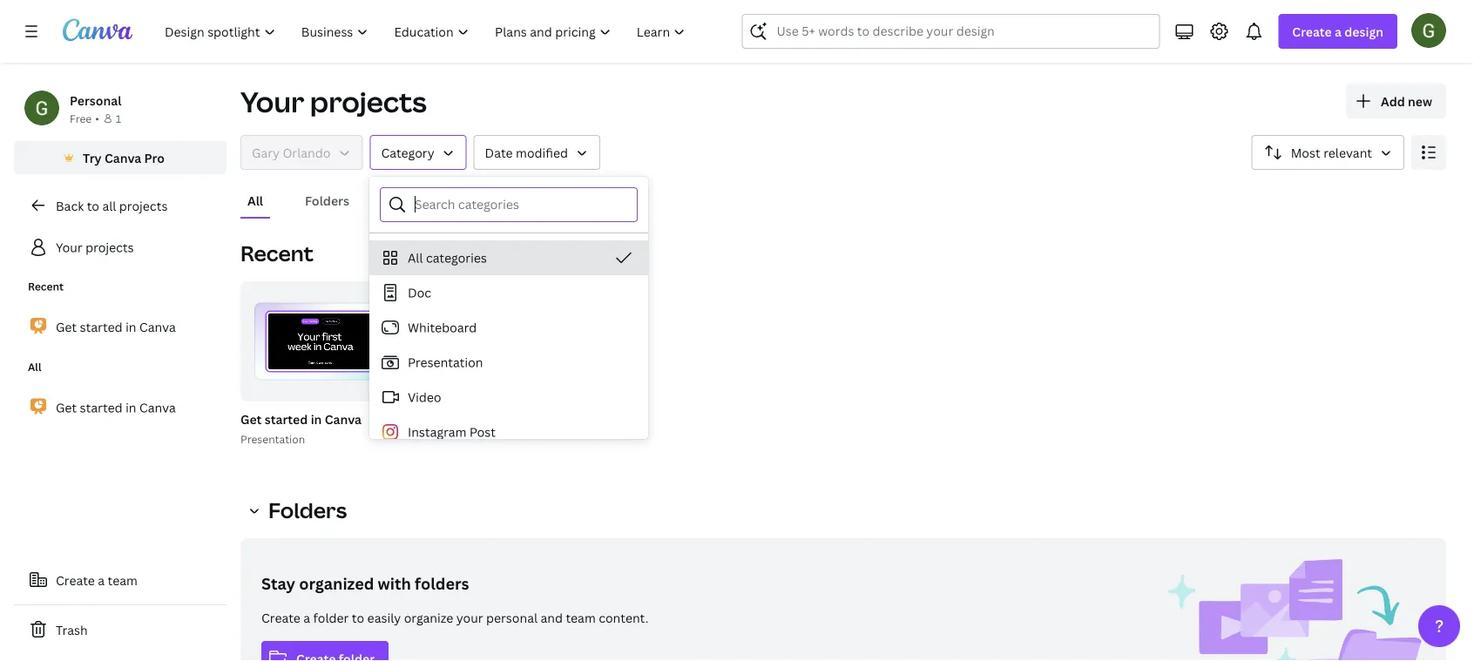 Task type: describe. For each thing, give the bounding box(es) containing it.
stay organized with folders
[[261, 573, 469, 594]]

all categories button
[[369, 240, 648, 275]]

all
[[102, 197, 116, 214]]

add new button
[[1346, 84, 1446, 118]]

back to all projects link
[[14, 188, 227, 223]]

free •
[[70, 111, 99, 125]]

2 vertical spatial all
[[28, 360, 41, 374]]

Owner button
[[240, 135, 363, 170]]

in for second get started in canva 'link' from the top
[[126, 399, 136, 416]]

get inside get started in canva presentation
[[240, 411, 262, 427]]

instagram
[[408, 424, 467, 440]]

get started in canva presentation
[[240, 411, 362, 446]]

stay
[[261, 573, 295, 594]]

gary
[[252, 144, 280, 161]]

doc option
[[369, 275, 648, 310]]

projects inside back to all projects link
[[119, 197, 168, 214]]

create a team button
[[14, 563, 227, 598]]

all button
[[240, 184, 270, 217]]

designs
[[391, 192, 438, 209]]

pro
[[144, 149, 165, 166]]

2 get started in canva link from the top
[[14, 389, 227, 426]]

modified
[[516, 144, 568, 161]]

trash
[[56, 622, 88, 638]]

folders inside dropdown button
[[268, 496, 347, 525]]

video button
[[369, 380, 648, 415]]

0 vertical spatial your projects
[[240, 83, 427, 121]]

whiteboard button
[[369, 310, 648, 345]]

team inside button
[[108, 572, 138, 589]]

instagram post button
[[369, 415, 648, 450]]

create for create a design
[[1292, 23, 1332, 40]]

back to all projects
[[56, 197, 168, 214]]

create for create a team
[[56, 572, 95, 589]]

instagram post option
[[369, 415, 648, 450]]

try canva pro button
[[14, 141, 227, 174]]

orlando
[[283, 144, 331, 161]]

0 horizontal spatial to
[[87, 197, 99, 214]]

relevant
[[1324, 144, 1372, 161]]

projects inside the your projects link
[[85, 239, 134, 256]]

1 get started in canva link from the top
[[14, 308, 227, 345]]

try
[[83, 149, 102, 166]]

presentation inside get started in canva presentation
[[240, 432, 305, 446]]

folders
[[415, 573, 469, 594]]

your
[[456, 609, 483, 626]]

Date modified button
[[474, 135, 600, 170]]

your projects link
[[14, 230, 227, 265]]

images
[[479, 192, 521, 209]]

top level navigation element
[[153, 14, 700, 49]]

easily
[[367, 609, 401, 626]]

video
[[408, 389, 441, 406]]

whiteboard
[[408, 319, 477, 336]]

with
[[378, 573, 411, 594]]

content.
[[599, 609, 649, 626]]

date
[[485, 144, 513, 161]]

most
[[1291, 144, 1321, 161]]

1 horizontal spatial recent
[[240, 239, 314, 267]]

category
[[381, 144, 434, 161]]

try canva pro
[[83, 149, 165, 166]]

presentation option
[[369, 345, 648, 380]]

all categories option
[[369, 240, 648, 275]]

personal
[[486, 609, 538, 626]]

whiteboard option
[[369, 310, 648, 345]]

create a design button
[[1279, 14, 1398, 49]]

all for all categories
[[408, 250, 423, 266]]

gary orlando
[[252, 144, 331, 161]]

a for design
[[1335, 23, 1342, 40]]

presentation inside button
[[408, 354, 483, 371]]

in inside get started in canva presentation
[[311, 411, 322, 427]]

1 horizontal spatial to
[[352, 609, 364, 626]]

trash link
[[14, 613, 227, 647]]



Task type: locate. For each thing, give the bounding box(es) containing it.
your up 'gary'
[[240, 83, 304, 121]]

create
[[1292, 23, 1332, 40], [56, 572, 95, 589], [261, 609, 300, 626]]

0 horizontal spatial all
[[28, 360, 41, 374]]

add new
[[1381, 93, 1432, 109]]

1 vertical spatial to
[[352, 609, 364, 626]]

2 vertical spatial projects
[[85, 239, 134, 256]]

0 vertical spatial projects
[[310, 83, 427, 121]]

a left folder
[[303, 609, 310, 626]]

recent
[[240, 239, 314, 267], [28, 279, 64, 294]]

1 horizontal spatial your
[[240, 83, 304, 121]]

get started in canva for second get started in canva 'link' from the top
[[56, 399, 176, 416]]

most relevant
[[1291, 144, 1372, 161]]

images button
[[473, 184, 528, 217]]

Sort by button
[[1252, 135, 1405, 170]]

0 vertical spatial folders
[[305, 192, 349, 209]]

to left easily
[[352, 609, 364, 626]]

0 vertical spatial to
[[87, 197, 99, 214]]

instagram post
[[408, 424, 496, 440]]

1 vertical spatial your
[[56, 239, 82, 256]]

design
[[1345, 23, 1384, 40]]

a
[[1335, 23, 1342, 40], [98, 572, 105, 589], [303, 609, 310, 626]]

0 vertical spatial create
[[1292, 23, 1332, 40]]

list box containing all categories
[[369, 240, 648, 661]]

your projects
[[240, 83, 427, 121], [56, 239, 134, 256]]

started
[[80, 319, 123, 335], [80, 399, 123, 416], [265, 411, 308, 427]]

0 vertical spatial recent
[[240, 239, 314, 267]]

Search categories search field
[[415, 188, 626, 221]]

0 horizontal spatial team
[[108, 572, 138, 589]]

2 vertical spatial a
[[303, 609, 310, 626]]

presentation
[[408, 354, 483, 371], [240, 432, 305, 446]]

0 horizontal spatial your projects
[[56, 239, 134, 256]]

1 vertical spatial folders
[[268, 496, 347, 525]]

create a folder to easily organize your personal and team content.
[[261, 609, 649, 626]]

create up trash
[[56, 572, 95, 589]]

free
[[70, 111, 92, 125]]

doc button
[[369, 275, 648, 310]]

1 vertical spatial create
[[56, 572, 95, 589]]

0 horizontal spatial create
[[56, 572, 95, 589]]

1 vertical spatial all
[[408, 250, 423, 266]]

presentation down whiteboard
[[408, 354, 483, 371]]

doc
[[408, 284, 431, 301]]

in for 2nd get started in canva 'link' from the bottom
[[126, 319, 136, 335]]

all inside 'button'
[[247, 192, 263, 209]]

folders up "organized"
[[268, 496, 347, 525]]

video option
[[369, 380, 648, 415]]

0 horizontal spatial presentation
[[240, 432, 305, 446]]

None search field
[[742, 14, 1160, 49]]

1 horizontal spatial all
[[247, 192, 263, 209]]

0 vertical spatial team
[[108, 572, 138, 589]]

1 vertical spatial get started in canva
[[56, 399, 176, 416]]

canva inside button
[[105, 149, 141, 166]]

folders button
[[240, 493, 357, 528]]

create a design
[[1292, 23, 1384, 40]]

1 horizontal spatial create
[[261, 609, 300, 626]]

get started in canva for 2nd get started in canva 'link' from the bottom
[[56, 319, 176, 335]]

organized
[[299, 573, 374, 594]]

organize
[[404, 609, 453, 626]]

presentation down get started in canva button
[[240, 432, 305, 446]]

projects up category
[[310, 83, 427, 121]]

recent down all 'button'
[[240, 239, 314, 267]]

team right and
[[566, 609, 596, 626]]

0 horizontal spatial recent
[[28, 279, 64, 294]]

create down the stay
[[261, 609, 300, 626]]

a for folder
[[303, 609, 310, 626]]

a inside 'create a team' button
[[98, 572, 105, 589]]

recent down the your projects link
[[28, 279, 64, 294]]

all
[[247, 192, 263, 209], [408, 250, 423, 266], [28, 360, 41, 374]]

1
[[116, 111, 121, 125]]

canva inside get started in canva presentation
[[325, 411, 362, 427]]

a up trash link
[[98, 572, 105, 589]]

1 vertical spatial your projects
[[56, 239, 134, 256]]

0 vertical spatial your
[[240, 83, 304, 121]]

0 horizontal spatial a
[[98, 572, 105, 589]]

get started in canva
[[56, 319, 176, 335], [56, 399, 176, 416]]

get started in canva link
[[14, 308, 227, 345], [14, 389, 227, 426]]

designs button
[[384, 184, 445, 217]]

1 horizontal spatial team
[[566, 609, 596, 626]]

0 vertical spatial all
[[247, 192, 263, 209]]

a inside create a design dropdown button
[[1335, 23, 1342, 40]]

create inside dropdown button
[[1292, 23, 1332, 40]]

date modified
[[485, 144, 568, 161]]

your
[[240, 83, 304, 121], [56, 239, 82, 256]]

create left design
[[1292, 23, 1332, 40]]

projects right all
[[119, 197, 168, 214]]

your projects up orlando in the left top of the page
[[240, 83, 427, 121]]

folder
[[313, 609, 349, 626]]

2 horizontal spatial create
[[1292, 23, 1332, 40]]

your inside the your projects link
[[56, 239, 82, 256]]

folders button
[[298, 184, 356, 217]]

1 get started in canva from the top
[[56, 319, 176, 335]]

categories
[[426, 250, 487, 266]]

projects down all
[[85, 239, 134, 256]]

1 vertical spatial projects
[[119, 197, 168, 214]]

0 vertical spatial get started in canva
[[56, 319, 176, 335]]

2 horizontal spatial a
[[1335, 23, 1342, 40]]

a left design
[[1335, 23, 1342, 40]]

1 vertical spatial recent
[[28, 279, 64, 294]]

personal
[[70, 92, 121, 108]]

and
[[541, 609, 563, 626]]

all inside button
[[408, 250, 423, 266]]

1 horizontal spatial your projects
[[240, 83, 427, 121]]

1 horizontal spatial presentation
[[408, 354, 483, 371]]

your down 'back'
[[56, 239, 82, 256]]

get
[[56, 319, 77, 335], [56, 399, 77, 416], [240, 411, 262, 427]]

team
[[108, 572, 138, 589], [566, 609, 596, 626]]

team up trash link
[[108, 572, 138, 589]]

create for create a folder to easily organize your personal and team content.
[[261, 609, 300, 626]]

0 vertical spatial get started in canva link
[[14, 308, 227, 345]]

create inside button
[[56, 572, 95, 589]]

all categories
[[408, 250, 487, 266]]

2 horizontal spatial all
[[408, 250, 423, 266]]

2 get started in canva from the top
[[56, 399, 176, 416]]

to
[[87, 197, 99, 214], [352, 609, 364, 626]]

all for all 'button'
[[247, 192, 263, 209]]

started inside get started in canva presentation
[[265, 411, 308, 427]]

1 vertical spatial a
[[98, 572, 105, 589]]

Search search field
[[777, 15, 1125, 48]]

0 horizontal spatial your
[[56, 239, 82, 256]]

1 vertical spatial presentation
[[240, 432, 305, 446]]

0 vertical spatial presentation
[[408, 354, 483, 371]]

presentation button
[[369, 345, 648, 380]]

gary orlando image
[[1412, 13, 1446, 48]]

0 vertical spatial a
[[1335, 23, 1342, 40]]

folders
[[305, 192, 349, 209], [268, 496, 347, 525]]

2 vertical spatial create
[[261, 609, 300, 626]]

1 vertical spatial get started in canva link
[[14, 389, 227, 426]]

back
[[56, 197, 84, 214]]

in
[[126, 319, 136, 335], [126, 399, 136, 416], [311, 411, 322, 427]]

1 vertical spatial team
[[566, 609, 596, 626]]

create a team
[[56, 572, 138, 589]]

projects
[[310, 83, 427, 121], [119, 197, 168, 214], [85, 239, 134, 256]]

folders down orlando in the left top of the page
[[305, 192, 349, 209]]

your projects down all
[[56, 239, 134, 256]]

get started in canva button
[[240, 409, 362, 430]]

new
[[1408, 93, 1432, 109]]

1 horizontal spatial a
[[303, 609, 310, 626]]

canva
[[105, 149, 141, 166], [139, 319, 176, 335], [139, 399, 176, 416], [325, 411, 362, 427]]

post
[[470, 424, 496, 440]]

•
[[95, 111, 99, 125]]

add
[[1381, 93, 1405, 109]]

list box
[[369, 240, 648, 661]]

folders inside button
[[305, 192, 349, 209]]

a for team
[[98, 572, 105, 589]]

Category button
[[370, 135, 467, 170]]

to left all
[[87, 197, 99, 214]]



Task type: vqa. For each thing, say whether or not it's contained in the screenshot.
'may' inside the Making your templates free will make them available to all of Canva's millions of monthly users. You may also get paid for select free templates, and your usage, profile visits, and possibly followers will increase.
no



